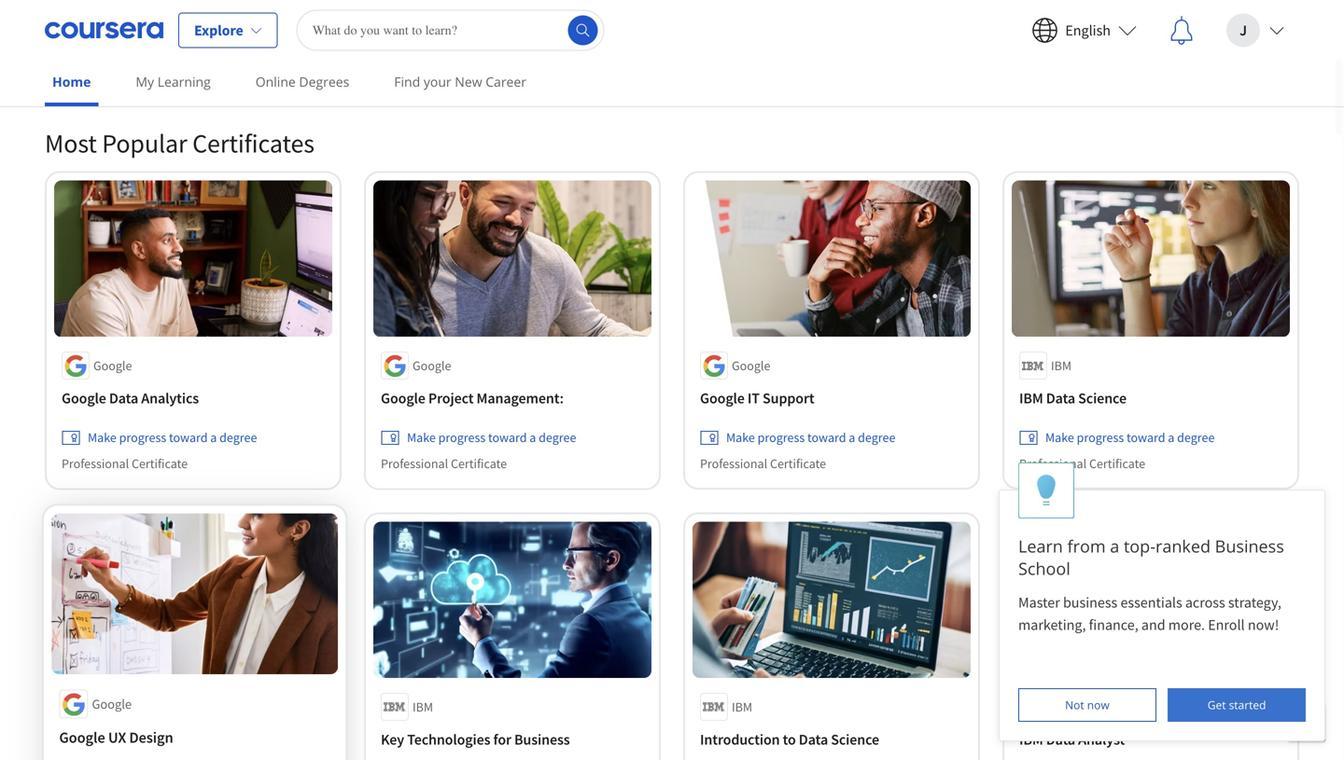 Task type: locate. For each thing, give the bounding box(es) containing it.
online degrees link
[[248, 61, 357, 103]]

google left analytics
[[62, 389, 106, 408]]

degree for management:
[[539, 430, 576, 446]]

make down ibm data science
[[1045, 430, 1074, 446]]

toward down google it support link
[[807, 430, 846, 446]]

show
[[60, 42, 91, 58]]

professional certificate for science
[[1019, 456, 1145, 473]]

certificate down google project management:
[[451, 456, 507, 473]]

j
[[1240, 21, 1247, 40]]

data
[[109, 389, 138, 408], [1046, 389, 1075, 408], [799, 731, 828, 749], [1046, 731, 1075, 749]]

a down google it support link
[[849, 430, 855, 446]]

most popular certificates
[[45, 127, 314, 160]]

make progress toward a degree down google project management:
[[407, 430, 576, 446]]

professional certificate for support
[[700, 456, 826, 473]]

progress for management:
[[438, 430, 486, 446]]

2 toward from the left
[[488, 430, 527, 446]]

make down google data analytics
[[88, 430, 117, 446]]

3 progress from the left
[[758, 430, 805, 446]]

not now
[[1065, 698, 1110, 713]]

3 professional from the left
[[700, 456, 767, 473]]

toward down ibm data science link
[[1127, 430, 1165, 446]]

business up strategy,
[[1215, 535, 1284, 558]]

ranked
[[1155, 535, 1211, 558]]

business
[[1215, 535, 1284, 558], [514, 731, 570, 749]]

0 horizontal spatial business
[[514, 731, 570, 749]]

business inside learn from a top-ranked business school
[[1215, 535, 1284, 558]]

make for science
[[1045, 430, 1074, 446]]

4 make progress toward a degree from the left
[[1045, 430, 1215, 446]]

2 progress from the left
[[438, 430, 486, 446]]

alice element
[[999, 463, 1325, 742]]

None search field
[[297, 10, 605, 51]]

across
[[1185, 594, 1225, 612]]

1 certificate from the left
[[132, 456, 188, 473]]

certificate down ibm data science link
[[1089, 456, 1145, 473]]

introduction
[[700, 731, 780, 749]]

2 make progress toward a degree from the left
[[407, 430, 576, 446]]

a left 'top-'
[[1110, 535, 1119, 558]]

3 make progress toward a degree from the left
[[726, 430, 895, 446]]

4 professional from the left
[[1019, 456, 1087, 473]]

4 progress from the left
[[1077, 430, 1124, 446]]

now!
[[1248, 616, 1279, 635]]

3 certificate from the left
[[770, 456, 826, 473]]

2 professional from the left
[[381, 456, 448, 473]]

1 degree from the left
[[219, 430, 257, 446]]

school
[[1018, 558, 1070, 581]]

certificate down support
[[770, 456, 826, 473]]

progress for support
[[758, 430, 805, 446]]

4 toward from the left
[[1127, 430, 1165, 446]]

progress for analytics
[[119, 430, 166, 446]]

certificate
[[132, 456, 188, 473], [451, 456, 507, 473], [770, 456, 826, 473], [1089, 456, 1145, 473]]

professional certificate for analytics
[[62, 456, 188, 473]]

certificate down analytics
[[132, 456, 188, 473]]

toward down google project management: link
[[488, 430, 527, 446]]

3 toward from the left
[[807, 430, 846, 446]]

professional down google data analytics
[[62, 456, 129, 473]]

strategy,
[[1228, 594, 1281, 612]]

professional certificate
[[62, 456, 188, 473], [381, 456, 507, 473], [700, 456, 826, 473], [1019, 456, 1145, 473]]

8
[[94, 42, 101, 58]]

3 professional certificate from the left
[[700, 456, 826, 473]]

a for ibm data science
[[1168, 430, 1175, 446]]

show 8 more
[[60, 42, 133, 58]]

4 certificate from the left
[[1089, 456, 1145, 473]]

learn from a top-ranked business school
[[1018, 535, 1284, 581]]

make
[[88, 430, 117, 446], [407, 430, 436, 446], [726, 430, 755, 446], [1045, 430, 1074, 446]]

top-
[[1124, 535, 1156, 558]]

make progress toward a degree down google it support link
[[726, 430, 895, 446]]

google left ux
[[59, 729, 105, 748]]

1 make progress toward a degree from the left
[[88, 430, 257, 446]]

science
[[1078, 389, 1127, 408], [831, 731, 879, 749]]

make progress toward a degree down ibm data science link
[[1045, 430, 1215, 446]]

1 toward from the left
[[169, 430, 208, 446]]

your
[[424, 73, 451, 91]]

a for google project management:
[[530, 430, 536, 446]]

progress
[[119, 430, 166, 446], [438, 430, 486, 446], [758, 430, 805, 446], [1077, 430, 1124, 446]]

make down it
[[726, 430, 755, 446]]

introduction to data science link
[[700, 729, 963, 751]]

a down google data analytics link on the left
[[210, 430, 217, 446]]

professional certificate down google it support at the bottom
[[700, 456, 826, 473]]

1 vertical spatial science
[[831, 731, 879, 749]]

4 degree from the left
[[1177, 430, 1215, 446]]

1 professional certificate from the left
[[62, 456, 188, 473]]

online
[[256, 73, 296, 91]]

toward
[[169, 430, 208, 446], [488, 430, 527, 446], [807, 430, 846, 446], [1127, 430, 1165, 446]]

a down management:
[[530, 430, 536, 446]]

show 8 more button
[[45, 33, 148, 67]]

certificate for management:
[[451, 456, 507, 473]]

make progress toward a degree for support
[[726, 430, 895, 446]]

google ux design link
[[59, 727, 330, 750]]

1 make from the left
[[88, 430, 117, 446]]

professional certificate down project
[[381, 456, 507, 473]]

degree down management:
[[539, 430, 576, 446]]

data down not
[[1046, 731, 1075, 749]]

finance,
[[1089, 616, 1138, 635]]

1 professional from the left
[[62, 456, 129, 473]]

most popular certificates collection element
[[34, 97, 1310, 761]]

a inside learn from a top-ranked business school
[[1110, 535, 1119, 558]]

professional certificate up lightbulb tip image
[[1019, 456, 1145, 473]]

1 horizontal spatial science
[[1078, 389, 1127, 408]]

degree down google data analytics link on the left
[[219, 430, 257, 446]]

google it support
[[700, 389, 814, 408]]

support
[[763, 389, 814, 408]]

help center image
[[1296, 712, 1318, 735]]

toward for science
[[1127, 430, 1165, 446]]

2 professional certificate from the left
[[381, 456, 507, 473]]

4 professional certificate from the left
[[1019, 456, 1145, 473]]

marketing,
[[1018, 616, 1086, 635]]

google ux design
[[59, 729, 173, 748]]

toward down google data analytics link on the left
[[169, 430, 208, 446]]

design
[[129, 729, 173, 748]]

it
[[748, 389, 760, 408]]

google it support link
[[700, 388, 963, 410]]

professional down project
[[381, 456, 448, 473]]

professional certificate down google data analytics
[[62, 456, 188, 473]]

professional for google data analytics
[[62, 456, 129, 473]]

professional for google project management:
[[381, 456, 448, 473]]

progress down google data analytics
[[119, 430, 166, 446]]

degree for support
[[858, 430, 895, 446]]

data up lightbulb tip image
[[1046, 389, 1075, 408]]

make progress toward a degree down analytics
[[88, 430, 257, 446]]

2 certificate from the left
[[451, 456, 507, 473]]

progress down google project management:
[[438, 430, 486, 446]]

3 make from the left
[[726, 430, 755, 446]]

my
[[136, 73, 154, 91]]

2 make from the left
[[407, 430, 436, 446]]

popular
[[102, 127, 187, 160]]

degree
[[219, 430, 257, 446], [539, 430, 576, 446], [858, 430, 895, 446], [1177, 430, 1215, 446]]

google left it
[[700, 389, 745, 408]]

key
[[381, 731, 404, 749]]

english button
[[1017, 0, 1152, 60]]

ibm
[[1051, 358, 1072, 375], [1019, 389, 1043, 408], [413, 699, 433, 716], [732, 699, 752, 716], [1051, 699, 1072, 716], [1019, 731, 1043, 749]]

make progress toward a degree
[[88, 430, 257, 446], [407, 430, 576, 446], [726, 430, 895, 446], [1045, 430, 1215, 446]]

data left analytics
[[109, 389, 138, 408]]

progress down support
[[758, 430, 805, 446]]

google left project
[[381, 389, 425, 408]]

toward for analytics
[[169, 430, 208, 446]]

business right for
[[514, 731, 570, 749]]

ibm for ibm data science
[[1051, 358, 1072, 375]]

3 degree from the left
[[858, 430, 895, 446]]

progress down ibm data science
[[1077, 430, 1124, 446]]

enroll
[[1208, 616, 1245, 635]]

0 horizontal spatial science
[[831, 731, 879, 749]]

my learning
[[136, 73, 211, 91]]

most
[[45, 127, 97, 160]]

degrees
[[299, 73, 349, 91]]

find your new career
[[394, 73, 526, 91]]

google
[[93, 358, 132, 375], [413, 358, 451, 375], [732, 358, 770, 375], [62, 389, 106, 408], [381, 389, 425, 408], [700, 389, 745, 408], [92, 696, 132, 713], [59, 729, 105, 748]]

ux
[[108, 729, 126, 748]]

google up google data analytics
[[93, 358, 132, 375]]

degree down ibm data science link
[[1177, 430, 1215, 446]]

make down project
[[407, 430, 436, 446]]

professional
[[62, 456, 129, 473], [381, 456, 448, 473], [700, 456, 767, 473], [1019, 456, 1087, 473]]

certificate for support
[[770, 456, 826, 473]]

1 progress from the left
[[119, 430, 166, 446]]

1 horizontal spatial business
[[1215, 535, 1284, 558]]

2 degree from the left
[[539, 430, 576, 446]]

data for ibm data analyst
[[1046, 731, 1075, 749]]

introduction to data science
[[700, 731, 879, 749]]

data for ibm data science
[[1046, 389, 1075, 408]]

home
[[52, 73, 91, 91]]

ibm data science
[[1019, 389, 1127, 408]]

explore button
[[178, 13, 278, 48]]

professional up lightbulb tip image
[[1019, 456, 1087, 473]]

a
[[210, 430, 217, 446], [530, 430, 536, 446], [849, 430, 855, 446], [1168, 430, 1175, 446], [1110, 535, 1119, 558]]

1 vertical spatial business
[[514, 731, 570, 749]]

key technologies for business
[[381, 731, 570, 749]]

and
[[1141, 616, 1165, 635]]

a for google it support
[[849, 430, 855, 446]]

started
[[1229, 698, 1266, 713]]

master business essentials across strategy, marketing, finance, and more. enroll now!
[[1018, 594, 1284, 635]]

google up it
[[732, 358, 770, 375]]

professional down it
[[700, 456, 767, 473]]

more
[[103, 42, 133, 58]]

degree down google it support link
[[858, 430, 895, 446]]

a down ibm data science link
[[1168, 430, 1175, 446]]

degree for analytics
[[219, 430, 257, 446]]

0 vertical spatial business
[[1215, 535, 1284, 558]]

learn
[[1018, 535, 1063, 558]]

4 make from the left
[[1045, 430, 1074, 446]]



Task type: vqa. For each thing, say whether or not it's contained in the screenshot.


Task type: describe. For each thing, give the bounding box(es) containing it.
make for analytics
[[88, 430, 117, 446]]

get started link
[[1168, 689, 1306, 722]]

certificate for science
[[1089, 456, 1145, 473]]

0 vertical spatial science
[[1078, 389, 1127, 408]]

get
[[1208, 698, 1226, 713]]

google up google ux design
[[92, 696, 132, 713]]

data right the "to"
[[799, 731, 828, 749]]

find your new career link
[[387, 61, 534, 103]]

make for support
[[726, 430, 755, 446]]

master
[[1018, 594, 1060, 612]]

make for management:
[[407, 430, 436, 446]]

coursera image
[[45, 15, 163, 45]]

google project management:
[[381, 389, 564, 408]]

google data analytics link
[[62, 388, 325, 410]]

ibm data analyst
[[1019, 731, 1125, 749]]

google up project
[[413, 358, 451, 375]]

degree for science
[[1177, 430, 1215, 446]]

data for google data analytics
[[109, 389, 138, 408]]

new
[[455, 73, 482, 91]]

business
[[1063, 594, 1117, 612]]

ibm data analyst link
[[1019, 729, 1282, 751]]

explore
[[194, 21, 243, 40]]

a for google data analytics
[[210, 430, 217, 446]]

certificates
[[192, 127, 314, 160]]

lightbulb tip image
[[1036, 475, 1056, 507]]

management:
[[476, 389, 564, 408]]

toward for management:
[[488, 430, 527, 446]]

progress for science
[[1077, 430, 1124, 446]]

learning
[[157, 73, 211, 91]]

now
[[1087, 698, 1110, 713]]

project
[[428, 389, 474, 408]]

make progress toward a degree for management:
[[407, 430, 576, 446]]

ibm for ibm data analyst
[[1051, 699, 1072, 716]]

google data analytics
[[62, 389, 199, 408]]

make progress toward a degree for science
[[1045, 430, 1215, 446]]

online degrees
[[256, 73, 349, 91]]

make progress toward a degree for analytics
[[88, 430, 257, 446]]

professional for ibm data science
[[1019, 456, 1087, 473]]

from
[[1067, 535, 1106, 558]]

analytics
[[141, 389, 199, 408]]

professional certificate for management:
[[381, 456, 507, 473]]

google project management: link
[[381, 388, 644, 410]]

technologies
[[407, 731, 490, 749]]

analyst
[[1078, 731, 1125, 749]]

for
[[493, 731, 511, 749]]

more.
[[1168, 616, 1205, 635]]

toward for support
[[807, 430, 846, 446]]

key technologies for business link
[[381, 729, 644, 751]]

my learning link
[[128, 61, 218, 103]]

ibm for introduction to data science
[[732, 699, 752, 716]]

j button
[[1212, 0, 1299, 60]]

ibm data science link
[[1019, 388, 1282, 410]]

professional for google it support
[[700, 456, 767, 473]]

earn your degree collection element
[[34, 0, 1310, 97]]

career
[[486, 73, 526, 91]]

home link
[[45, 61, 98, 106]]

What do you want to learn? text field
[[297, 10, 605, 51]]

essentials
[[1120, 594, 1182, 612]]

find
[[394, 73, 420, 91]]

not
[[1065, 698, 1084, 713]]

get started
[[1208, 698, 1266, 713]]

certificate for analytics
[[132, 456, 188, 473]]

to
[[783, 731, 796, 749]]

not now button
[[1018, 689, 1156, 722]]

business inside most popular certificates collection element
[[514, 731, 570, 749]]

english
[[1065, 21, 1111, 40]]

ibm for key technologies for business
[[413, 699, 433, 716]]



